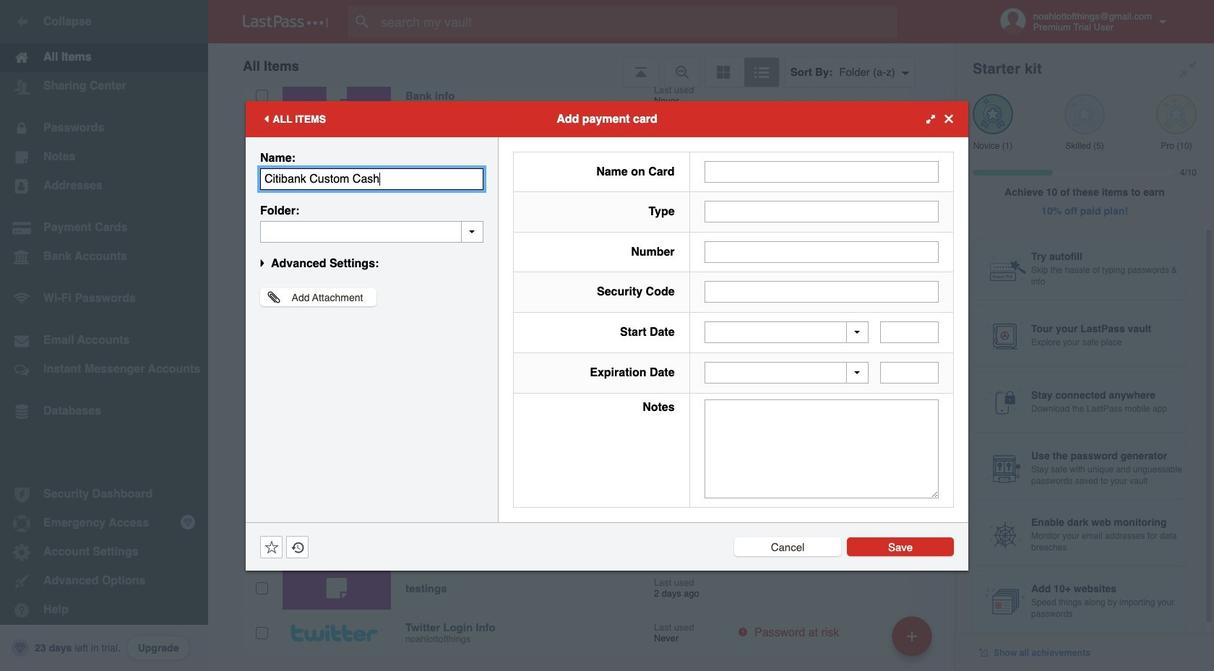 Task type: locate. For each thing, give the bounding box(es) containing it.
None text field
[[704, 161, 939, 183], [260, 168, 483, 190], [704, 281, 939, 303], [704, 399, 939, 498], [704, 161, 939, 183], [260, 168, 483, 190], [704, 281, 939, 303], [704, 399, 939, 498]]

Search search field
[[348, 6, 926, 38]]

main navigation navigation
[[0, 0, 208, 671]]

search my vault text field
[[348, 6, 926, 38]]

vault options navigation
[[208, 43, 955, 87]]

dialog
[[246, 101, 968, 571]]

lastpass image
[[243, 15, 328, 28]]

None text field
[[704, 201, 939, 223], [260, 221, 483, 242], [704, 241, 939, 263], [880, 322, 939, 343], [880, 362, 939, 384], [704, 201, 939, 223], [260, 221, 483, 242], [704, 241, 939, 263], [880, 322, 939, 343], [880, 362, 939, 384]]



Task type: describe. For each thing, give the bounding box(es) containing it.
new item image
[[907, 631, 917, 641]]

new item navigation
[[887, 612, 941, 671]]



Task type: vqa. For each thing, say whether or not it's contained in the screenshot.
New item navigation
yes



